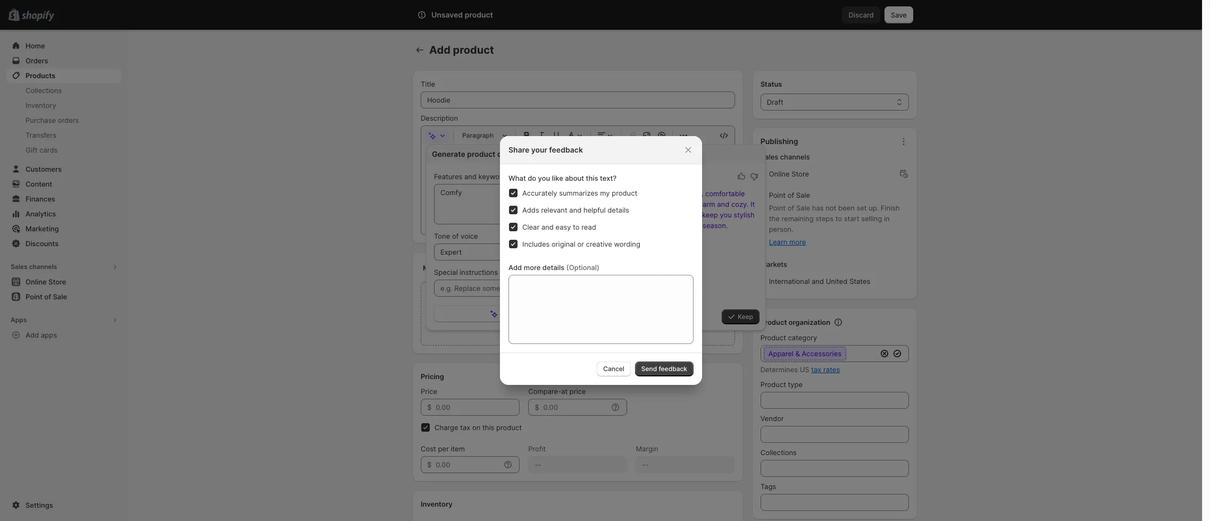 Task type: vqa. For each thing, say whether or not it's contained in the screenshot.
Features at the top of page
yes



Task type: describe. For each thing, give the bounding box(es) containing it.
price
[[421, 387, 437, 396]]

determines
[[761, 365, 798, 374]]

search
[[464, 11, 487, 19]]

save button
[[884, 6, 913, 23]]

in
[[884, 214, 890, 223]]

charge tax on this product
[[435, 423, 522, 432]]

0 vertical spatial sales
[[761, 153, 778, 161]]

home link
[[6, 38, 121, 53]]

add for add product
[[429, 44, 450, 56]]

a
[[633, 211, 637, 219]]

clear and easy to read
[[522, 223, 596, 231]]

search button
[[447, 6, 755, 23]]

home
[[26, 41, 45, 50]]

0 horizontal spatial keep
[[666, 200, 681, 209]]

do
[[528, 174, 536, 182]]

1 vertical spatial collections
[[761, 448, 797, 457]]

add more details (optional)
[[509, 263, 599, 272]]

of for point of sale has not been set up. finish the remaining steps to start selling in person. learn more
[[788, 204, 794, 212]]

relevant
[[541, 206, 567, 214]]

type
[[788, 380, 803, 389]]

instructions
[[460, 268, 498, 277]]

read
[[582, 223, 596, 231]]

products link
[[6, 68, 121, 83]]

profit
[[528, 445, 546, 453]]

more inside point of sale has not been set up. finish the remaining steps to start selling in person. learn more
[[789, 238, 806, 246]]

up.
[[869, 204, 879, 212]]

sale for point of sale
[[796, 191, 810, 199]]

feedback inside button
[[659, 365, 687, 373]]

inventory link
[[6, 98, 121, 113]]

pricing
[[421, 372, 444, 381]]

vendor
[[761, 414, 784, 423]]

cards
[[39, 146, 58, 154]]

it
[[751, 200, 755, 209]]

after
[[685, 221, 701, 230]]

to inside point of sale has not been set up. finish the remaining steps to start selling in person. learn more
[[835, 214, 842, 223]]

not
[[826, 204, 836, 212]]

start
[[844, 214, 859, 223]]

tax rates link
[[811, 365, 840, 374]]

determines us tax rates
[[761, 365, 840, 374]]

includes original or creative wording
[[522, 240, 640, 248]]

adds
[[522, 206, 539, 214]]

summarizes
[[559, 189, 598, 197]]

publishing
[[761, 137, 798, 146]]

international
[[769, 277, 810, 286]]

gift cards
[[26, 146, 58, 154]]

transfers
[[26, 131, 56, 139]]

product inside share your feedback dialog
[[612, 189, 637, 197]]

point for point of sale
[[769, 191, 786, 199]]

again
[[513, 310, 531, 318]]

discounts link
[[6, 236, 121, 251]]

product for product category
[[761, 334, 786, 342]]

united
[[826, 277, 848, 286]]

finish
[[881, 204, 900, 212]]

at
[[561, 387, 568, 396]]

you inside dialog
[[538, 174, 550, 182]]

hoodie
[[620, 189, 642, 198]]

description
[[497, 149, 538, 159]]

product for product organization
[[761, 318, 787, 327]]

original
[[552, 240, 575, 248]]

store
[[792, 170, 809, 178]]

1 horizontal spatial channels
[[780, 153, 810, 161]]

keep button
[[722, 310, 760, 324]]

compare-
[[528, 387, 561, 396]]

cost per item
[[421, 445, 465, 453]]

adds relevant and helpful details
[[522, 206, 629, 214]]

point for point of sale has not been set up. finish the remaining steps to start selling in person. learn more
[[769, 204, 786, 212]]

cancel
[[603, 365, 624, 373]]

none text field inside share your feedback dialog
[[509, 275, 694, 344]]

that
[[675, 211, 688, 219]]

voice
[[461, 232, 478, 240]]

0 horizontal spatial comfortable
[[618, 221, 658, 230]]

features and keywords
[[434, 172, 510, 181]]

keywords
[[479, 172, 510, 181]]

clear
[[522, 223, 540, 231]]

fabric
[[604, 200, 623, 209]]

tone
[[434, 232, 450, 240]]

add for add more details (optional)
[[509, 263, 522, 272]]

from
[[672, 189, 687, 198]]

product category
[[761, 334, 817, 342]]

gift
[[26, 146, 38, 154]]

discounts
[[26, 239, 59, 248]]

send feedback button
[[635, 362, 694, 377]]

set
[[857, 204, 867, 212]]

of for tone of voice
[[452, 232, 459, 240]]

add apps
[[26, 331, 57, 339]]

try again
[[500, 310, 531, 318]]

collections inside 'link'
[[26, 86, 62, 95]]

features
[[604, 211, 631, 219]]

learn
[[769, 238, 787, 246]]

point of sale has not been set up. finish the remaining steps to start selling in person. learn more
[[769, 204, 900, 246]]

will
[[690, 211, 700, 219]]

apps
[[41, 331, 57, 339]]

purchase orders
[[26, 116, 79, 124]]

to inside share your feedback dialog
[[573, 223, 580, 231]]

special instructions (optional)
[[434, 268, 531, 277]]

discard
[[849, 11, 874, 19]]



Task type: locate. For each thing, give the bounding box(es) containing it.
sales down discounts
[[11, 263, 27, 271]]

of inside point of sale has not been set up. finish the remaining steps to start selling in person. learn more
[[788, 204, 794, 212]]

point of sale
[[769, 191, 810, 199]]

1 horizontal spatial comfortable
[[705, 189, 745, 198]]

sales down publishing
[[761, 153, 778, 161]]

1 vertical spatial this
[[482, 423, 494, 432]]

comfortable up cozy.
[[705, 189, 745, 198]]

this
[[604, 189, 618, 198]]

1 vertical spatial point
[[769, 204, 786, 212]]

generate
[[432, 149, 465, 159]]

share your feedback dialog
[[0, 136, 1202, 385]]

1 vertical spatial sales channels
[[11, 263, 57, 271]]

(optional)
[[566, 263, 599, 272]]

2 vertical spatial product
[[761, 380, 786, 389]]

send feedback
[[641, 365, 687, 373]]

channels down discounts
[[29, 263, 57, 271]]

2 vertical spatial of
[[452, 232, 459, 240]]

0 horizontal spatial collections
[[26, 86, 62, 95]]

1 vertical spatial details
[[542, 263, 565, 272]]

None text field
[[509, 275, 694, 344]]

has
[[812, 204, 824, 212]]

channels inside button
[[29, 263, 57, 271]]

product up product category
[[761, 318, 787, 327]]

of for point of sale
[[788, 191, 794, 199]]

add inside share your feedback dialog
[[509, 263, 522, 272]]

1 horizontal spatial more
[[789, 238, 806, 246]]

unsaved product
[[431, 10, 493, 19]]

orders
[[58, 116, 79, 124]]

1 horizontal spatial to
[[657, 200, 664, 209]]

2 vertical spatial you
[[720, 211, 732, 219]]

to left read
[[573, 223, 580, 231]]

product up features and keywords
[[467, 149, 495, 159]]

sale up remaining
[[796, 204, 810, 212]]

add left apps
[[26, 331, 39, 339]]

and right features at the top left of page
[[464, 172, 477, 181]]

1 horizontal spatial you
[[683, 200, 695, 209]]

1 horizontal spatial feedback
[[659, 365, 687, 373]]

description
[[421, 114, 458, 122]]

apps button
[[6, 313, 121, 328]]

transfers link
[[6, 128, 121, 143]]

2 horizontal spatial add
[[509, 263, 522, 272]]

more
[[789, 238, 806, 246], [524, 263, 541, 272]]

and down features
[[604, 221, 617, 230]]

0 horizontal spatial sales channels
[[11, 263, 57, 271]]

like
[[552, 174, 563, 182]]

1 horizontal spatial details
[[608, 206, 629, 214]]

product up fabric
[[612, 189, 637, 197]]

states
[[849, 277, 870, 286]]

1 horizontal spatial collections
[[761, 448, 797, 457]]

product
[[465, 10, 493, 19], [453, 44, 494, 56], [467, 149, 495, 159], [612, 189, 637, 197], [496, 423, 522, 432]]

suggestion
[[604, 172, 642, 181]]

price
[[570, 387, 586, 396]]

1 horizontal spatial sales channels
[[761, 153, 810, 161]]

and left 'united'
[[812, 277, 824, 286]]

1 vertical spatial you
[[683, 200, 695, 209]]

0 vertical spatial product
[[761, 318, 787, 327]]

send
[[641, 365, 657, 373]]

this hoodie is made from soft, comfortable fabric designed to keep you warm and cozy. it features a modern fit that will keep you stylish and comfortable season after season.
[[604, 189, 755, 230]]

0 vertical spatial inventory
[[26, 101, 56, 110]]

product organization
[[761, 318, 830, 327]]

1 horizontal spatial this
[[586, 174, 598, 182]]

warm
[[697, 200, 715, 209]]

1 vertical spatial comfortable
[[618, 221, 658, 230]]

text?
[[600, 174, 617, 182]]

add up the title
[[429, 44, 450, 56]]

add apps button
[[6, 328, 121, 343]]

2 vertical spatial add
[[26, 331, 39, 339]]

easy
[[556, 223, 571, 231]]

keep up fit
[[666, 200, 681, 209]]

try again button
[[434, 305, 587, 322]]

0 vertical spatial more
[[789, 238, 806, 246]]

of
[[788, 191, 794, 199], [788, 204, 794, 212], [452, 232, 459, 240]]

share your feedback
[[509, 145, 583, 154]]

collections down products
[[26, 86, 62, 95]]

1 vertical spatial sales
[[11, 263, 27, 271]]

been
[[838, 204, 855, 212]]

more inside share your feedback dialog
[[524, 263, 541, 272]]

you right the do
[[538, 174, 550, 182]]

product for generate
[[467, 149, 495, 159]]

sales
[[761, 153, 778, 161], [11, 263, 27, 271]]

1 horizontal spatial tax
[[811, 365, 822, 374]]

add right instructions
[[509, 263, 522, 272]]

collections link
[[6, 83, 121, 98]]

you up the will on the top right
[[683, 200, 695, 209]]

1 horizontal spatial inventory
[[421, 500, 453, 509]]

comfortable down a
[[618, 221, 658, 230]]

sales channels inside button
[[11, 263, 57, 271]]

2 horizontal spatial you
[[720, 211, 732, 219]]

sales channels down discounts
[[11, 263, 57, 271]]

product for add
[[453, 44, 494, 56]]

0 horizontal spatial you
[[538, 174, 550, 182]]

0 vertical spatial sales channels
[[761, 153, 810, 161]]

product type
[[761, 380, 803, 389]]

0 horizontal spatial tax
[[460, 423, 470, 432]]

accurately summarizes my product
[[522, 189, 637, 197]]

accurately
[[522, 189, 557, 197]]

0 vertical spatial add
[[429, 44, 450, 56]]

to
[[657, 200, 664, 209], [835, 214, 842, 223], [573, 223, 580, 231]]

special
[[434, 268, 458, 277]]

0 horizontal spatial add
[[26, 331, 39, 339]]

0 vertical spatial keep
[[666, 200, 681, 209]]

1 vertical spatial keep
[[702, 211, 718, 219]]

comfortable
[[705, 189, 745, 198], [618, 221, 658, 230]]

more down the includes
[[524, 263, 541, 272]]

designed
[[625, 200, 655, 209]]

0 vertical spatial comfortable
[[705, 189, 745, 198]]

point inside point of sale has not been set up. finish the remaining steps to start selling in person. learn more
[[769, 204, 786, 212]]

this inside share your feedback dialog
[[586, 174, 598, 182]]

to inside the this hoodie is made from soft, comfortable fabric designed to keep you warm and cozy. it features a modern fit that will keep you stylish and comfortable season after season.
[[657, 200, 664, 209]]

1 vertical spatial channels
[[29, 263, 57, 271]]

0 horizontal spatial more
[[524, 263, 541, 272]]

tax left on
[[460, 423, 470, 432]]

0 horizontal spatial channels
[[29, 263, 57, 271]]

0 horizontal spatial inventory
[[26, 101, 56, 110]]

and left easy
[[541, 223, 554, 231]]

about
[[565, 174, 584, 182]]

sale inside point of sale has not been set up. finish the remaining steps to start selling in person. learn more
[[796, 204, 810, 212]]

and left cozy.
[[717, 200, 729, 209]]

collections down vendor
[[761, 448, 797, 457]]

and down summarizes
[[569, 206, 582, 214]]

sales channels down publishing
[[761, 153, 810, 161]]

of right tone
[[452, 232, 459, 240]]

3 product from the top
[[761, 380, 786, 389]]

the
[[769, 214, 780, 223]]

tone of voice
[[434, 232, 478, 240]]

1 vertical spatial inventory
[[421, 500, 453, 509]]

product
[[761, 318, 787, 327], [761, 334, 786, 342], [761, 380, 786, 389]]

more right learn
[[789, 238, 806, 246]]

0 horizontal spatial feedback
[[549, 145, 583, 154]]

0 horizontal spatial to
[[573, 223, 580, 231]]

sale for point of sale has not been set up. finish the remaining steps to start selling in person. learn more
[[796, 204, 810, 212]]

product down 'product organization'
[[761, 334, 786, 342]]

sale
[[796, 191, 810, 199], [796, 204, 810, 212]]

international and united states
[[769, 277, 870, 286]]

1 horizontal spatial add
[[429, 44, 450, 56]]

this left text?
[[586, 174, 598, 182]]

1 horizontal spatial sales
[[761, 153, 778, 161]]

item
[[451, 445, 465, 453]]

1 vertical spatial tax
[[460, 423, 470, 432]]

0 vertical spatial channels
[[780, 153, 810, 161]]

on
[[472, 423, 481, 432]]

wording
[[614, 240, 640, 248]]

0 vertical spatial you
[[538, 174, 550, 182]]

settings
[[26, 501, 53, 510]]

modern
[[639, 211, 664, 219]]

details left a
[[608, 206, 629, 214]]

keep down warm
[[702, 211, 718, 219]]

point down online
[[769, 191, 786, 199]]

save
[[891, 11, 907, 19]]

0 vertical spatial tax
[[811, 365, 822, 374]]

product right on
[[496, 423, 522, 432]]

0 vertical spatial of
[[788, 191, 794, 199]]

0 vertical spatial collections
[[26, 86, 62, 95]]

0 vertical spatial feedback
[[549, 145, 583, 154]]

0 horizontal spatial sales
[[11, 263, 27, 271]]

details down original
[[542, 263, 565, 272]]

2 sale from the top
[[796, 204, 810, 212]]

1 vertical spatial more
[[524, 263, 541, 272]]

per
[[438, 445, 449, 453]]

shopify image
[[21, 11, 54, 22]]

1 vertical spatial add
[[509, 263, 522, 272]]

product down "determines"
[[761, 380, 786, 389]]

(optional)
[[500, 268, 531, 277]]

0 horizontal spatial this
[[482, 423, 494, 432]]

inventory inside 'link'
[[26, 101, 56, 110]]

1 point from the top
[[769, 191, 786, 199]]

point up the
[[769, 204, 786, 212]]

1 vertical spatial of
[[788, 204, 794, 212]]

feedback right the send
[[659, 365, 687, 373]]

generate product description
[[432, 149, 538, 159]]

to left the start
[[835, 214, 842, 223]]

your
[[531, 145, 547, 154]]

or
[[577, 240, 584, 248]]

tax right us
[[811, 365, 822, 374]]

sale down store
[[796, 191, 810, 199]]

cozy.
[[731, 200, 749, 209]]

1 vertical spatial product
[[761, 334, 786, 342]]

sales channels button
[[6, 260, 121, 274]]

of down online store
[[788, 191, 794, 199]]

this right on
[[482, 423, 494, 432]]

charge
[[435, 423, 458, 432]]

channels up store
[[780, 153, 810, 161]]

markets
[[761, 260, 787, 269]]

0 vertical spatial sale
[[796, 191, 810, 199]]

of up remaining
[[788, 204, 794, 212]]

you up the season.
[[720, 211, 732, 219]]

creative
[[586, 240, 612, 248]]

tax
[[811, 365, 822, 374], [460, 423, 470, 432]]

add for add apps
[[26, 331, 39, 339]]

to down made
[[657, 200, 664, 209]]

purchase orders link
[[6, 113, 121, 128]]

1 vertical spatial feedback
[[659, 365, 687, 373]]

2 product from the top
[[761, 334, 786, 342]]

sales inside button
[[11, 263, 27, 271]]

product right unsaved
[[465, 10, 493, 19]]

2 horizontal spatial to
[[835, 214, 842, 223]]

gift cards link
[[6, 143, 121, 157]]

1 sale from the top
[[796, 191, 810, 199]]

features
[[434, 172, 462, 181]]

details
[[608, 206, 629, 214], [542, 263, 565, 272]]

0 vertical spatial this
[[586, 174, 598, 182]]

0 vertical spatial point
[[769, 191, 786, 199]]

title
[[421, 80, 435, 88]]

1 horizontal spatial keep
[[702, 211, 718, 219]]

product for unsaved
[[465, 10, 493, 19]]

includes
[[522, 240, 550, 248]]

1 product from the top
[[761, 318, 787, 327]]

1 vertical spatial sale
[[796, 204, 810, 212]]

product for product type
[[761, 380, 786, 389]]

0 horizontal spatial details
[[542, 263, 565, 272]]

tags
[[761, 482, 776, 491]]

0 vertical spatial details
[[608, 206, 629, 214]]

collections
[[26, 86, 62, 95], [761, 448, 797, 457]]

made
[[651, 189, 670, 198]]

product down search
[[453, 44, 494, 56]]

add inside "button"
[[26, 331, 39, 339]]

2 point from the top
[[769, 204, 786, 212]]

feedback
[[549, 145, 583, 154], [659, 365, 687, 373]]

feedback right your
[[549, 145, 583, 154]]

settings link
[[6, 498, 121, 513]]



